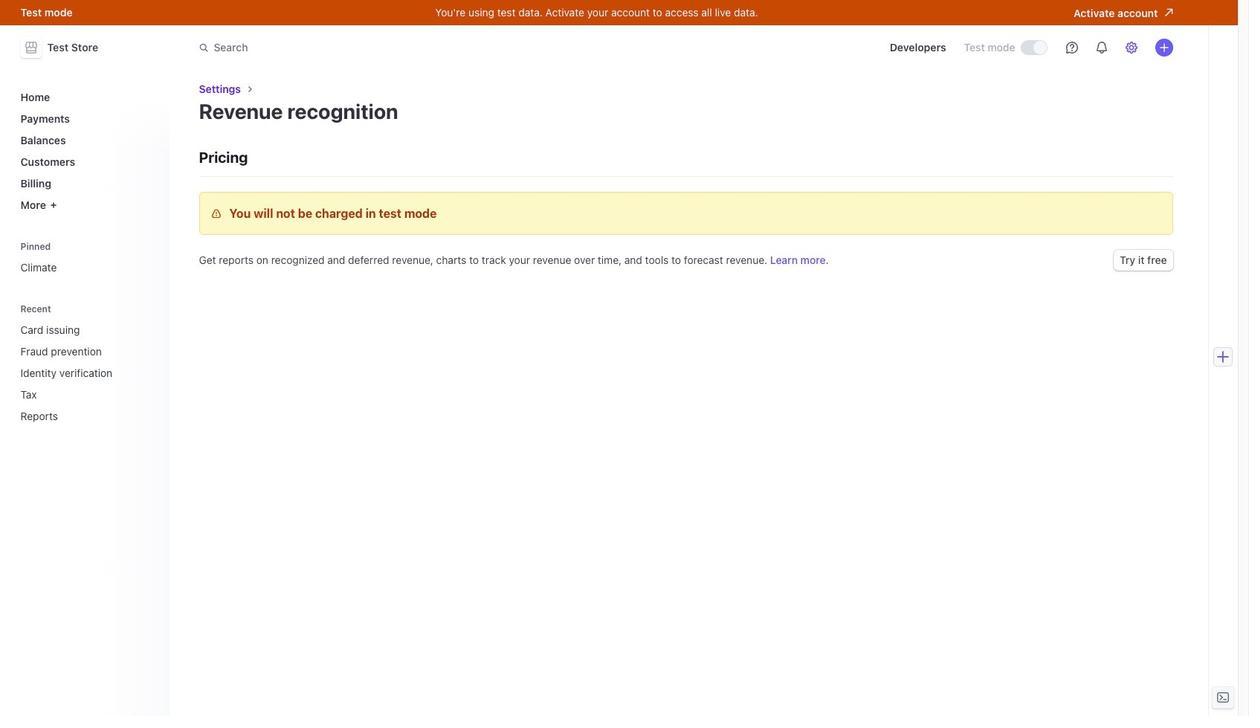 Task type: locate. For each thing, give the bounding box(es) containing it.
pinned element
[[15, 241, 160, 280]]

notifications image
[[1096, 42, 1108, 54]]

2 recent element from the top
[[15, 318, 160, 428]]

Search text field
[[190, 34, 609, 61]]

recent element
[[15, 303, 160, 428], [15, 318, 160, 428]]

Test mode checkbox
[[1021, 41, 1047, 54]]

None search field
[[190, 34, 609, 61]]



Task type: describe. For each thing, give the bounding box(es) containing it.
help image
[[1066, 42, 1078, 54]]

core navigation links element
[[15, 85, 160, 217]]

settings image
[[1125, 42, 1137, 54]]

1 recent element from the top
[[15, 303, 160, 428]]



Task type: vqa. For each thing, say whether or not it's contained in the screenshot.
Recent element
yes



